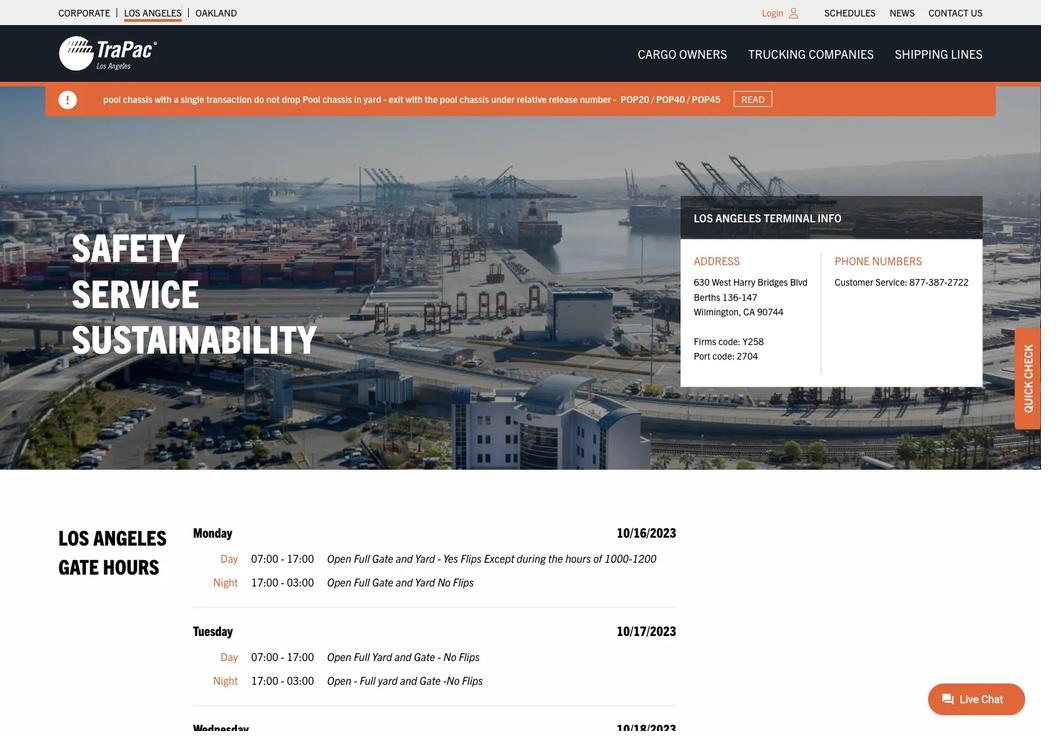 Task type: locate. For each thing, give the bounding box(es) containing it.
2 chassis from the left
[[322, 93, 352, 105]]

2 vertical spatial angeles
[[93, 524, 167, 550]]

0 vertical spatial los
[[124, 7, 140, 18]]

the
[[425, 93, 438, 105], [548, 552, 563, 565]]

pool
[[303, 93, 320, 105]]

1 vertical spatial 07:00 - 17:00
[[251, 650, 314, 663]]

1 vertical spatial 17:00 - 03:00
[[251, 674, 314, 687]]

630 west harry bridges blvd berths 136-147 wilmington, ca 90744
[[694, 276, 808, 317]]

0 vertical spatial menu bar
[[818, 3, 990, 22]]

yard
[[415, 552, 435, 565], [415, 575, 435, 588], [372, 650, 392, 663]]

1 vertical spatial 07:00
[[251, 650, 278, 663]]

gate inside los angeles gate hours
[[58, 553, 99, 579]]

0 horizontal spatial pool
[[103, 93, 121, 105]]

1 night from the top
[[213, 575, 238, 588]]

0 horizontal spatial los
[[58, 524, 89, 550]]

code: right port
[[713, 350, 735, 362]]

open for open - full yard and gate -no flips
[[327, 674, 351, 687]]

2 night from the top
[[213, 674, 238, 687]]

1 chassis from the left
[[123, 93, 152, 105]]

1200
[[632, 552, 656, 565]]

1 17:00 - 03:00 from the top
[[251, 575, 314, 588]]

yard
[[364, 93, 381, 105], [378, 674, 398, 687]]

angeles inside los angeles gate hours
[[93, 524, 167, 550]]

angeles left "oakland"
[[143, 7, 182, 18]]

2 vertical spatial no
[[446, 674, 460, 687]]

chassis left a in the left top of the page
[[123, 93, 152, 105]]

no down open full yard and gate - no flips
[[446, 674, 460, 687]]

cargo owners link
[[627, 40, 738, 67]]

yard for no
[[415, 575, 435, 588]]

1 day from the top
[[221, 552, 238, 565]]

2 07:00 from the top
[[251, 650, 278, 663]]

code: up 2704
[[718, 335, 741, 347]]

relative
[[517, 93, 547, 105]]

chassis left under at the left of page
[[459, 93, 489, 105]]

day
[[221, 552, 238, 565], [221, 650, 238, 663]]

2 03:00 from the top
[[287, 674, 314, 687]]

17:00 - 03:00
[[251, 575, 314, 588], [251, 674, 314, 687]]

menu bar
[[818, 3, 990, 22], [627, 40, 993, 67]]

0 vertical spatial angeles
[[143, 7, 182, 18]]

day down "monday"
[[221, 552, 238, 565]]

full for open full yard and gate - no flips
[[354, 650, 370, 663]]

1 horizontal spatial /
[[687, 93, 690, 105]]

2 pool from the left
[[440, 93, 457, 105]]

1000-
[[605, 552, 632, 565]]

in
[[354, 93, 362, 105]]

open full yard and gate - no flips
[[327, 650, 480, 663]]

1 vertical spatial menu bar
[[627, 40, 993, 67]]

/ right pop20
[[651, 93, 654, 105]]

open for open full gate and yard no flips
[[327, 575, 351, 588]]

1 vertical spatial 03:00
[[287, 674, 314, 687]]

los for los angeles
[[124, 7, 140, 18]]

pool
[[103, 93, 121, 105], [440, 93, 457, 105]]

day down the "tuesday"
[[221, 650, 238, 663]]

angeles for los angeles terminal info
[[715, 211, 761, 224]]

tuesday
[[193, 622, 233, 639]]

4 open from the top
[[327, 674, 351, 687]]

firms code:  y258 port code:  2704
[[694, 335, 764, 362]]

1 vertical spatial angeles
[[715, 211, 761, 224]]

solid image
[[58, 91, 77, 109]]

2 horizontal spatial los
[[694, 211, 713, 224]]

los for los angeles gate hours
[[58, 524, 89, 550]]

1 horizontal spatial chassis
[[322, 93, 352, 105]]

1 vertical spatial yard
[[415, 575, 435, 588]]

quick check link
[[1015, 328, 1041, 430]]

west
[[712, 276, 731, 288]]

night down the "tuesday"
[[213, 674, 238, 687]]

3 chassis from the left
[[459, 93, 489, 105]]

trucking
[[748, 46, 806, 61]]

companies
[[809, 46, 874, 61]]

trucking companies
[[748, 46, 874, 61]]

2704
[[737, 350, 758, 362]]

the right exit
[[425, 93, 438, 105]]

hours
[[103, 553, 159, 579]]

2 day from the top
[[221, 650, 238, 663]]

2 17:00 - 03:00 from the top
[[251, 674, 314, 687]]

gate
[[372, 552, 393, 565], [58, 553, 99, 579], [372, 575, 393, 588], [414, 650, 435, 663], [419, 674, 441, 687]]

corporate
[[58, 7, 110, 18]]

and for no
[[394, 650, 411, 663]]

1 horizontal spatial the
[[548, 552, 563, 565]]

open - full yard and gate -no flips
[[327, 674, 483, 687]]

chassis
[[123, 93, 152, 105], [322, 93, 352, 105], [459, 93, 489, 105]]

0 horizontal spatial the
[[425, 93, 438, 105]]

banner
[[0, 25, 1041, 116]]

no
[[437, 575, 451, 588], [443, 650, 456, 663], [446, 674, 460, 687]]

1 vertical spatial no
[[443, 650, 456, 663]]

2 open from the top
[[327, 575, 351, 588]]

numbers
[[872, 254, 922, 267]]

0 vertical spatial 17:00 - 03:00
[[251, 575, 314, 588]]

cargo
[[638, 46, 676, 61]]

0 vertical spatial 07:00 - 17:00
[[251, 552, 314, 565]]

2 horizontal spatial chassis
[[459, 93, 489, 105]]

07:00
[[251, 552, 278, 565], [251, 650, 278, 663]]

angeles up hours
[[93, 524, 167, 550]]

0 horizontal spatial with
[[155, 93, 172, 105]]

07:00 - 17:00 for monday
[[251, 552, 314, 565]]

trucking companies link
[[738, 40, 884, 67]]

pool right exit
[[440, 93, 457, 105]]

the left hours
[[548, 552, 563, 565]]

night
[[213, 575, 238, 588], [213, 674, 238, 687]]

day for monday
[[221, 552, 238, 565]]

chassis left in
[[322, 93, 352, 105]]

1 with from the left
[[155, 93, 172, 105]]

17:00
[[287, 552, 314, 565], [251, 575, 278, 588], [287, 650, 314, 663], [251, 674, 278, 687]]

login link
[[762, 7, 784, 18]]

2 07:00 - 17:00 from the top
[[251, 650, 314, 663]]

angeles up the address on the top of page
[[715, 211, 761, 224]]

banner containing cargo owners
[[0, 25, 1041, 116]]

gate for open full gate and yard -  yes flips except during the hours of 1000-1200
[[372, 552, 393, 565]]

news link
[[890, 3, 915, 22]]

/ left pop45
[[687, 93, 690, 105]]

a
[[174, 93, 179, 105]]

2 with from the left
[[405, 93, 423, 105]]

0 horizontal spatial chassis
[[123, 93, 152, 105]]

code:
[[718, 335, 741, 347], [713, 350, 735, 362]]

berths
[[694, 291, 720, 303]]

10/17/2023
[[617, 622, 676, 639]]

los angeles gate hours
[[58, 524, 167, 579]]

1 vertical spatial night
[[213, 674, 238, 687]]

night up the "tuesday"
[[213, 575, 238, 588]]

0 vertical spatial 07:00
[[251, 552, 278, 565]]

0 vertical spatial yard
[[415, 552, 435, 565]]

flips
[[461, 552, 482, 565], [453, 575, 474, 588], [459, 650, 480, 663], [462, 674, 483, 687]]

open for open full yard and gate - no flips
[[327, 650, 351, 663]]

and
[[396, 552, 413, 565], [396, 575, 413, 588], [394, 650, 411, 663], [400, 674, 417, 687]]

port
[[694, 350, 710, 362]]

1 vertical spatial day
[[221, 650, 238, 663]]

/
[[651, 93, 654, 105], [687, 93, 690, 105]]

1 / from the left
[[651, 93, 654, 105]]

open for open full gate and yard -  yes flips except during the hours of 1000-1200
[[327, 552, 351, 565]]

0 vertical spatial 03:00
[[287, 575, 314, 588]]

night for tuesday
[[213, 674, 238, 687]]

gate for open full gate and yard no flips
[[372, 575, 393, 588]]

3 open from the top
[[327, 650, 351, 663]]

0 vertical spatial day
[[221, 552, 238, 565]]

1 horizontal spatial los
[[124, 7, 140, 18]]

90744
[[757, 306, 784, 317]]

1 vertical spatial code:
[[713, 350, 735, 362]]

menu bar up the shipping
[[818, 3, 990, 22]]

0 horizontal spatial /
[[651, 93, 654, 105]]

1 vertical spatial los
[[694, 211, 713, 224]]

menu bar inside banner
[[627, 40, 993, 67]]

no up open - full yard and gate -no flips
[[443, 650, 456, 663]]

1 open from the top
[[327, 552, 351, 565]]

877-
[[910, 276, 929, 288]]

los inside los angeles gate hours
[[58, 524, 89, 550]]

1 horizontal spatial pool
[[440, 93, 457, 105]]

menu bar containing schedules
[[818, 3, 990, 22]]

no down yes at bottom left
[[437, 575, 451, 588]]

los
[[124, 7, 140, 18], [694, 211, 713, 224], [58, 524, 89, 550]]

full
[[354, 552, 370, 565], [354, 575, 370, 588], [354, 650, 370, 663], [360, 674, 376, 687]]

menu bar down light image
[[627, 40, 993, 67]]

2 vertical spatial los
[[58, 524, 89, 550]]

1 vertical spatial the
[[548, 552, 563, 565]]

0 vertical spatial code:
[[718, 335, 741, 347]]

1 03:00 from the top
[[287, 575, 314, 588]]

hours
[[565, 552, 591, 565]]

exit
[[389, 93, 403, 105]]

0 vertical spatial night
[[213, 575, 238, 588]]

630
[[694, 276, 710, 288]]

03:00
[[287, 575, 314, 588], [287, 674, 314, 687]]

full for open full gate and yard -  yes flips except during the hours of 1000-1200
[[354, 552, 370, 565]]

menu bar containing cargo owners
[[627, 40, 993, 67]]

pool right "solid" image in the top left of the page
[[103, 93, 121, 105]]

1 07:00 - 17:00 from the top
[[251, 552, 314, 565]]

and for flips
[[396, 575, 413, 588]]

shipping lines link
[[884, 40, 993, 67]]

lines
[[951, 46, 983, 61]]

angeles
[[143, 7, 182, 18], [715, 211, 761, 224], [93, 524, 167, 550]]

with left a in the left top of the page
[[155, 93, 172, 105]]

yard right in
[[364, 93, 381, 105]]

with right exit
[[405, 93, 423, 105]]

0 vertical spatial the
[[425, 93, 438, 105]]

1 horizontal spatial with
[[405, 93, 423, 105]]

yard down open full yard and gate - no flips
[[378, 674, 398, 687]]

1 07:00 from the top
[[251, 552, 278, 565]]



Task type: vqa. For each thing, say whether or not it's contained in the screenshot.
DUAL
no



Task type: describe. For each thing, give the bounding box(es) containing it.
shipping
[[895, 46, 948, 61]]

cargo owners
[[638, 46, 727, 61]]

los angeles image
[[58, 35, 157, 72]]

0 vertical spatial yard
[[364, 93, 381, 105]]

news
[[890, 7, 915, 18]]

shipping lines
[[895, 46, 983, 61]]

contact us link
[[929, 3, 983, 22]]

except
[[484, 552, 514, 565]]

07:00 for monday
[[251, 552, 278, 565]]

service:
[[875, 276, 907, 288]]

day for tuesday
[[221, 650, 238, 663]]

1 vertical spatial yard
[[378, 674, 398, 687]]

address
[[694, 254, 740, 267]]

los for los angeles terminal info
[[694, 211, 713, 224]]

night for monday
[[213, 575, 238, 588]]

read link
[[734, 91, 772, 107]]

2 / from the left
[[687, 93, 690, 105]]

drop
[[282, 93, 300, 105]]

blvd
[[790, 276, 808, 288]]

info
[[818, 211, 842, 224]]

harry
[[733, 276, 755, 288]]

transaction
[[206, 93, 252, 105]]

gate for los angeles gate hours
[[58, 553, 99, 579]]

17:00 - 03:00 for monday
[[251, 575, 314, 588]]

safety
[[72, 221, 185, 269]]

us
[[971, 7, 983, 18]]

2 vertical spatial yard
[[372, 650, 392, 663]]

login
[[762, 7, 784, 18]]

of
[[593, 552, 602, 565]]

pop40
[[656, 93, 685, 105]]

03:00 for monday
[[287, 575, 314, 588]]

angeles for los angeles
[[143, 7, 182, 18]]

yes
[[443, 552, 458, 565]]

customer
[[835, 276, 873, 288]]

corporate link
[[58, 3, 110, 22]]

17:00 - 03:00 for tuesday
[[251, 674, 314, 687]]

contact us
[[929, 7, 983, 18]]

10/16/2023
[[617, 524, 676, 540]]

los angeles link
[[124, 3, 182, 22]]

light image
[[789, 8, 798, 18]]

not
[[266, 93, 280, 105]]

do
[[254, 93, 264, 105]]

wilmington,
[[694, 306, 741, 317]]

los angeles
[[124, 7, 182, 18]]

07:00 - 17:00 for tuesday
[[251, 650, 314, 663]]

schedules
[[825, 7, 876, 18]]

oakland link
[[196, 3, 237, 22]]

quick
[[1021, 381, 1034, 413]]

quick check
[[1021, 345, 1034, 413]]

owners
[[679, 46, 727, 61]]

number
[[580, 93, 611, 105]]

07:00 for tuesday
[[251, 650, 278, 663]]

pop20
[[621, 93, 649, 105]]

read
[[741, 93, 765, 105]]

2722
[[948, 276, 969, 288]]

136-
[[722, 291, 741, 303]]

bridges
[[758, 276, 788, 288]]

03:00 for tuesday
[[287, 674, 314, 687]]

schedules link
[[825, 3, 876, 22]]

yard for -
[[415, 552, 435, 565]]

during
[[517, 552, 546, 565]]

full for open full gate and yard no flips
[[354, 575, 370, 588]]

safety service sustainability
[[72, 221, 316, 361]]

sustainability
[[72, 313, 316, 361]]

pop45
[[692, 93, 721, 105]]

y258
[[743, 335, 764, 347]]

customer service: 877-387-2722
[[835, 276, 969, 288]]

1 pool from the left
[[103, 93, 121, 105]]

check
[[1021, 345, 1034, 379]]

angeles for los angeles gate hours
[[93, 524, 167, 550]]

release
[[549, 93, 578, 105]]

los angeles terminal info
[[694, 211, 842, 224]]

pool chassis with a single transaction  do not drop pool chassis in yard -  exit with the pool chassis under relative release number -  pop20 / pop40 / pop45
[[103, 93, 721, 105]]

phone
[[835, 254, 870, 267]]

387-
[[929, 276, 948, 288]]

service
[[72, 267, 199, 315]]

147
[[741, 291, 757, 303]]

under
[[491, 93, 515, 105]]

phone numbers
[[835, 254, 922, 267]]

0 vertical spatial no
[[437, 575, 451, 588]]

terminal
[[764, 211, 815, 224]]

and for yes
[[396, 552, 413, 565]]

single
[[181, 93, 204, 105]]

contact
[[929, 7, 969, 18]]

open full gate and yard no flips
[[327, 575, 474, 588]]

ca
[[743, 306, 755, 317]]

monday
[[193, 524, 232, 540]]

open full gate and yard -  yes flips except during the hours of 1000-1200
[[327, 552, 656, 565]]

firms
[[694, 335, 716, 347]]



